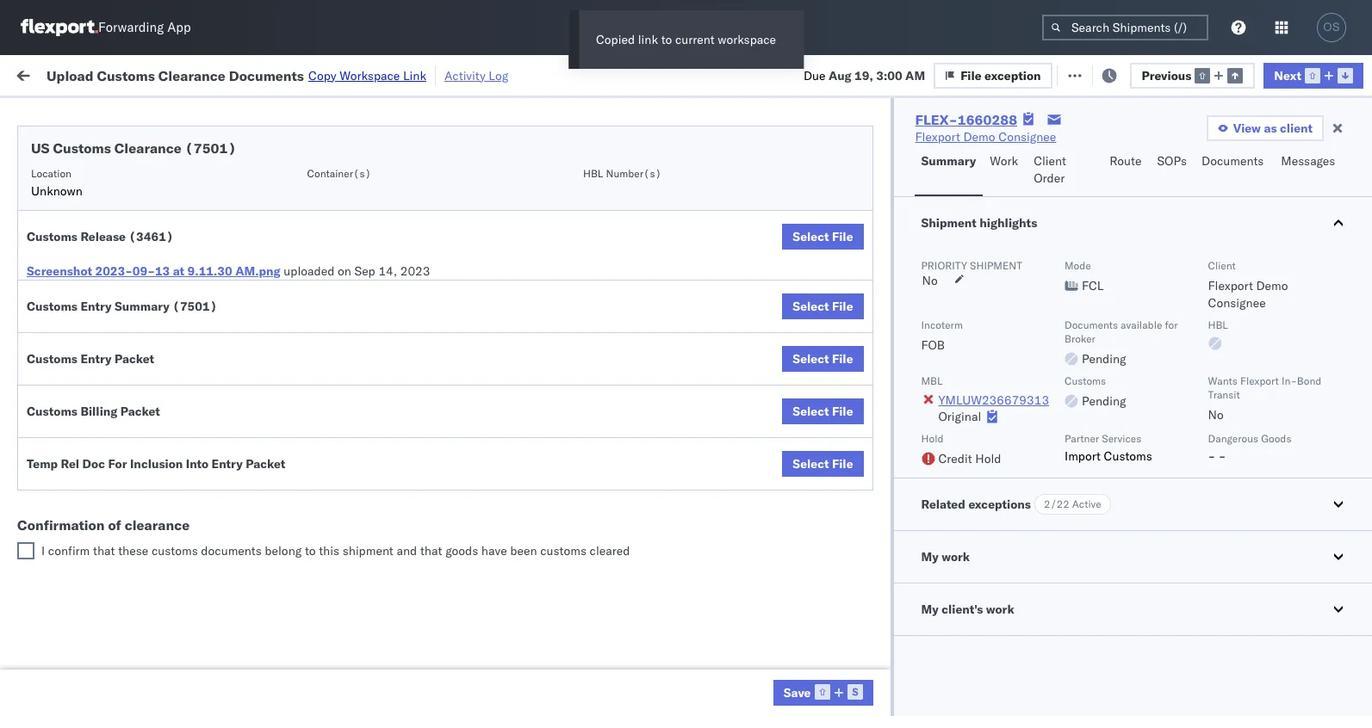 Task type: locate. For each thing, give the bounding box(es) containing it.
numbers
[[1236, 140, 1279, 153], [1061, 147, 1104, 160]]

1889466 right the original
[[988, 400, 1041, 416]]

1 horizontal spatial consignee
[[1208, 295, 1266, 311]]

upload for upload customs clearance documents copy workspace link
[[47, 67, 93, 84]]

1 horizontal spatial client
[[1208, 259, 1236, 272]]

4 2:59 am edt, nov 5, 2022 from the top
[[277, 286, 429, 302]]

documents
[[201, 544, 262, 559]]

4 resize handle column header from the left
[[610, 134, 631, 717]]

hlxu6269489,
[[1153, 172, 1241, 188], [1153, 248, 1241, 264], [1153, 286, 1241, 302], [1153, 324, 1241, 339], [1153, 362, 1241, 377]]

view as client
[[1233, 121, 1313, 136]]

1 vertical spatial integration
[[751, 628, 811, 643]]

2 flex-1889466 from the top
[[951, 438, 1041, 454]]

upload customs clearance documents button
[[40, 352, 245, 388]]

0 vertical spatial clearance
[[158, 67, 226, 84]]

1 vertical spatial demo
[[1256, 278, 1288, 294]]

select file for customs entry packet
[[793, 351, 853, 367]]

4 edt, from the top
[[329, 286, 356, 302]]

angeles, for 6th the schedule pickup from los angeles, ca link from the top
[[185, 656, 232, 672]]

snoozed
[[360, 106, 400, 119]]

4 schedule pickup from los angeles, ca button from the top
[[40, 390, 245, 426]]

2 ceau7522281, hlxu6269489, hlxu8034992 from the top
[[1061, 248, 1329, 264]]

est,
[[329, 362, 355, 378], [329, 438, 355, 454], [328, 476, 354, 491], [329, 552, 355, 567], [329, 666, 355, 681]]

confirm delivery link
[[40, 512, 131, 529]]

2 customs from the left
[[540, 544, 587, 559]]

forwarding app link
[[21, 19, 191, 36]]

schedule delivery appointment link down us customs clearance (7501)
[[40, 171, 212, 188]]

2 vertical spatial no
[[1208, 407, 1224, 423]]

0 vertical spatial import
[[146, 67, 185, 82]]

4 hlxu6269489, from the top
[[1153, 324, 1241, 339]]

0 vertical spatial appointment
[[141, 172, 212, 187]]

pending up services
[[1082, 394, 1126, 409]]

0 horizontal spatial at
[[173, 264, 184, 279]]

1 abcdefg78456546 from the top
[[1173, 400, 1289, 416]]

flexport inside client flexport demo consignee incoterm fob
[[1208, 278, 1253, 294]]

lhuu7894563,
[[1061, 400, 1150, 415], [1061, 438, 1150, 453], [1061, 476, 1150, 491], [1061, 513, 1150, 529]]

1 vandelay from the left
[[639, 666, 689, 681]]

1 horizontal spatial hold
[[975, 451, 1002, 467]]

1 horizontal spatial my work
[[921, 550, 970, 565]]

2023 for 2:59 am est, jan 25, 2023
[[402, 666, 432, 681]]

0 horizontal spatial demo
[[964, 129, 996, 145]]

13
[[155, 264, 170, 279]]

activity log button
[[445, 65, 508, 85]]

1 that from the left
[[93, 544, 115, 559]]

4 select from the top
[[793, 404, 829, 420]]

5 schedule from the top
[[40, 315, 91, 330]]

customs billing packet
[[27, 404, 160, 420]]

am
[[906, 68, 925, 83], [307, 173, 326, 188], [307, 211, 326, 226], [307, 249, 326, 264], [307, 286, 326, 302], [307, 324, 326, 340], [307, 362, 326, 378], [307, 438, 326, 454], [307, 552, 326, 567], [307, 666, 326, 681]]

6 schedule pickup from los angeles, ca from the top
[[40, 656, 232, 689]]

select file button for customs entry packet
[[783, 346, 864, 372]]

flex-1846748 down highlights
[[951, 249, 1041, 264]]

1 schedule pickup from los angeles, ca from the top
[[40, 201, 232, 234]]

schedule delivery appointment up for
[[40, 437, 212, 453]]

1846748 for second schedule pickup from los angeles, ca button
[[988, 249, 1041, 264]]

angeles, inside confirm pickup from los angeles, ca
[[178, 467, 225, 482]]

None checkbox
[[17, 543, 34, 560]]

documents up 'in'
[[229, 67, 304, 84]]

clearance up work,
[[158, 67, 226, 84]]

entry up customs billing packet
[[80, 351, 112, 367]]

customs up screenshot
[[27, 229, 78, 245]]

1 customs from the left
[[152, 544, 198, 559]]

documents down customs entry packet
[[40, 370, 102, 386]]

am down progress
[[307, 173, 326, 188]]

1 vertical spatial integration test account - karl lagerfeld
[[751, 628, 975, 643]]

1 vertical spatial dec
[[357, 476, 380, 491]]

1 vertical spatial to
[[305, 544, 316, 559]]

upload inside upload customs clearance documents
[[40, 353, 79, 368]]

my work inside button
[[921, 550, 970, 565]]

hlxu6269489, for upload customs clearance documents link
[[1153, 362, 1241, 377]]

1846748 down work button in the right top of the page
[[988, 211, 1041, 226]]

client
[[1280, 121, 1313, 136]]

angeles, for second the schedule pickup from los angeles, ca link from the top of the page
[[185, 239, 232, 255]]

client inside client flexport demo consignee incoterm fob
[[1208, 259, 1236, 272]]

packet right billing
[[120, 404, 160, 420]]

container
[[1061, 134, 1107, 146]]

uetu5238478 down the dangerous
[[1153, 476, 1237, 491]]

1 vertical spatial entry
[[80, 351, 112, 367]]

schedule for 6th the schedule pickup from los angeles, ca link from the top
[[40, 656, 91, 672]]

consignee inside client flexport demo consignee incoterm fob
[[1208, 295, 1266, 311]]

schedule pickup from los angeles, ca for 6th the schedule pickup from los angeles, ca link from the bottom
[[40, 201, 232, 234]]

flex- up credit hold
[[951, 400, 988, 416]]

2 select file from the top
[[793, 299, 853, 314]]

0 horizontal spatial shipment
[[343, 544, 394, 559]]

8 schedule from the top
[[40, 542, 91, 558]]

confirm
[[40, 467, 84, 482], [40, 513, 84, 529]]

0 vertical spatial (7501)
[[185, 140, 236, 157]]

1 vertical spatial my work
[[921, 550, 970, 565]]

schedule for fifth the schedule pickup from los angeles, ca link from the top of the page
[[40, 542, 91, 558]]

schedule pickup from los angeles, ca for 4th the schedule pickup from los angeles, ca link from the bottom of the page
[[40, 315, 232, 348]]

customs down clearance at the bottom
[[152, 544, 198, 559]]

2 ca from the top
[[40, 256, 56, 272]]

hlxu8034992
[[1244, 172, 1329, 188], [1244, 248, 1329, 264], [1244, 286, 1329, 302], [1244, 324, 1329, 339], [1244, 362, 1329, 377]]

flexport demo consignee
[[915, 129, 1057, 145]]

Search Work text field
[[792, 62, 980, 87]]

entry right into
[[212, 457, 243, 472]]

vandelay for vandelay west
[[751, 666, 801, 681]]

to right link
[[661, 32, 672, 47]]

pickup inside confirm pickup from los angeles, ca
[[87, 467, 124, 482]]

est, left 13,
[[329, 552, 355, 567]]

upload up by:
[[47, 67, 93, 84]]

copied link to current workspace
[[596, 32, 776, 47]]

select for customs release (3461)
[[793, 229, 829, 245]]

3 schedule delivery appointment link from the top
[[40, 436, 212, 454]]

1 horizontal spatial vandelay
[[751, 666, 801, 681]]

schedule pickup from los angeles, ca link
[[40, 200, 245, 235], [40, 238, 245, 273], [40, 314, 245, 348], [40, 390, 245, 424], [40, 541, 245, 576], [40, 655, 245, 690]]

2 lhuu7894563, uetu5238478 from the top
[[1061, 438, 1237, 453]]

3 1889466 from the top
[[988, 476, 1041, 491]]

2 vertical spatial appointment
[[141, 437, 212, 453]]

highlights
[[980, 215, 1038, 231]]

on left sep
[[338, 264, 351, 279]]

angeles, for 6th the schedule pickup from los angeles, ca link from the bottom
[[185, 201, 232, 217]]

route
[[1110, 153, 1142, 169]]

ca for 6th the schedule pickup from los angeles, ca link from the bottom
[[40, 218, 56, 234]]

file for customs billing packet
[[832, 404, 853, 420]]

dec up 7:00 pm est, dec 23, 2022
[[358, 438, 381, 454]]

summary inside button
[[921, 153, 976, 169]]

1 lhuu7894563, from the top
[[1061, 400, 1150, 415]]

message (0)
[[232, 67, 303, 82]]

0 vertical spatial demo
[[964, 129, 996, 145]]

select file for customs billing packet
[[793, 404, 853, 420]]

jan for 25,
[[358, 666, 377, 681]]

2/22 active
[[1044, 498, 1102, 511]]

0 horizontal spatial import
[[146, 67, 185, 82]]

2 schedule from the top
[[40, 201, 91, 217]]

broker
[[1065, 333, 1096, 345]]

0 vertical spatial flexport
[[915, 129, 960, 145]]

schedule
[[40, 172, 91, 187], [40, 201, 91, 217], [40, 239, 91, 255], [40, 286, 91, 301], [40, 315, 91, 330], [40, 391, 91, 406], [40, 437, 91, 453], [40, 542, 91, 558], [40, 656, 91, 672]]

3 5, from the top
[[384, 249, 396, 264]]

mbl/mawb numbers
[[1173, 140, 1279, 153]]

resize handle column header
[[246, 134, 267, 717], [438, 134, 458, 717], [498, 134, 519, 717], [610, 134, 631, 717], [722, 134, 743, 717], [894, 134, 915, 717], [1032, 134, 1053, 717], [1144, 134, 1165, 717], [1341, 134, 1362, 717], [1359, 134, 1372, 717]]

ca for 6th the schedule pickup from los angeles, ca link from the top
[[40, 673, 56, 689]]

flex-1889466 up credit hold
[[951, 400, 1041, 416]]

ca for second the schedule pickup from los angeles, ca link from the top of the page
[[40, 256, 56, 272]]

work button
[[983, 146, 1027, 196]]

2 vertical spatial schedule delivery appointment
[[40, 437, 212, 453]]

5 edt, from the top
[[329, 324, 356, 340]]

shipment
[[970, 259, 1023, 272], [343, 544, 394, 559]]

0 vertical spatial packet
[[115, 351, 154, 367]]

2 test123456 from the top
[[1173, 286, 1246, 302]]

incoterm
[[921, 319, 963, 332]]

2 confirm from the top
[[40, 513, 84, 529]]

1 vertical spatial 14,
[[384, 438, 402, 454]]

copy
[[308, 68, 337, 83]]

1 horizontal spatial summary
[[921, 153, 976, 169]]

1 horizontal spatial that
[[420, 544, 442, 559]]

1846748 for 6th schedule pickup from los angeles, ca button from the bottom
[[988, 211, 1041, 226]]

from inside confirm pickup from los angeles, ca
[[127, 467, 152, 482]]

1 vertical spatial pending
[[1082, 394, 1126, 409]]

0 vertical spatial pending
[[1082, 351, 1126, 367]]

1 integration test account - karl lagerfeld from the top
[[751, 590, 975, 605]]

flexport. image
[[21, 19, 98, 36]]

1 select file from the top
[[793, 229, 853, 245]]

container numbers
[[1061, 134, 1107, 160]]

nov for 6th the schedule pickup from los angeles, ca link from the bottom
[[359, 211, 382, 226]]

flex-1889466 up exceptions
[[951, 476, 1041, 491]]

1 ca from the top
[[40, 218, 56, 234]]

exception up 1660288
[[985, 68, 1041, 83]]

my work up filtered by:
[[17, 62, 94, 87]]

6 ocean fcl from the top
[[527, 476, 588, 491]]

(7501) for us customs clearance (7501)
[[185, 140, 236, 157]]

5 resize handle column header from the left
[[722, 134, 743, 717]]

1 horizontal spatial customs
[[540, 544, 587, 559]]

2 vertical spatial packet
[[246, 457, 285, 472]]

fcl for 4th the schedule pickup from los angeles, ca link from the bottom of the page
[[566, 324, 588, 340]]

numbers for mbl/mawb numbers
[[1236, 140, 1279, 153]]

1 vertical spatial jan
[[358, 666, 377, 681]]

2 1889466 from the top
[[988, 438, 1041, 454]]

3 ca from the top
[[40, 332, 56, 348]]

flex-1889466 down ymluw236679313
[[951, 438, 1041, 454]]

1889466 down exceptions
[[988, 514, 1041, 529]]

uetu5238478 down wants
[[1153, 400, 1237, 415]]

1846748 up highlights
[[988, 173, 1041, 188]]

select file for temp rel doc for inclusion into entry packet
[[793, 457, 853, 472]]

0 vertical spatial 14,
[[379, 264, 397, 279]]

flexport for fob
[[1208, 278, 1253, 294]]

1 vertical spatial hold
[[975, 451, 1002, 467]]

customs up billing
[[82, 353, 130, 368]]

edt,
[[329, 173, 356, 188], [329, 211, 356, 226], [329, 249, 356, 264], [329, 286, 356, 302], [329, 324, 356, 340]]

goods
[[1261, 432, 1292, 445]]

current
[[675, 32, 715, 47]]

2 vertical spatial work
[[986, 602, 1015, 618]]

workitem button
[[10, 137, 250, 154]]

1846748 for 4th schedule pickup from los angeles, ca button from the bottom of the page
[[988, 324, 1041, 340]]

6 schedule pickup from los angeles, ca link from the top
[[40, 655, 245, 690]]

0 vertical spatial no
[[408, 106, 422, 119]]

2 vertical spatial schedule delivery appointment link
[[40, 436, 212, 454]]

flex- down my client's work on the right of the page
[[951, 628, 988, 643]]

work up status ready for work, blocked, in progress
[[188, 67, 218, 82]]

7 resize handle column header from the left
[[1032, 134, 1053, 717]]

numbers inside mbl/mawb numbers button
[[1236, 140, 1279, 153]]

and
[[397, 544, 417, 559]]

vandelay for vandelay
[[639, 666, 689, 681]]

my client's work
[[921, 602, 1015, 618]]

2:59 for fifth schedule pickup from los angeles, ca button from the top of the page
[[277, 552, 304, 567]]

1 vertical spatial karl
[[899, 628, 921, 643]]

hold
[[921, 432, 944, 445], [975, 451, 1002, 467]]

messages
[[1281, 153, 1336, 169]]

import work button
[[139, 55, 225, 94]]

1 horizontal spatial hbl
[[1208, 319, 1228, 332]]

gvcu5265864
[[1061, 627, 1146, 643]]

4 hlxu8034992 from the top
[[1244, 324, 1329, 339]]

0 horizontal spatial hbl
[[583, 167, 603, 180]]

4 schedule from the top
[[40, 286, 91, 301]]

uetu5238478 down "transit" at the bottom
[[1153, 438, 1237, 453]]

west
[[804, 666, 832, 681]]

6 ca from the top
[[40, 560, 56, 575]]

3 flex-1846748 from the top
[[951, 249, 1041, 264]]

flex-1660288
[[915, 111, 1018, 128]]

1 vertical spatial 2130387
[[988, 628, 1041, 643]]

edt, for second the schedule pickup from los angeles, ca link from the top of the page
[[329, 249, 356, 264]]

flex-1846748 right fob in the right of the page
[[951, 324, 1041, 340]]

ocean fcl for 6th the schedule pickup from los angeles, ca link from the bottom
[[527, 211, 588, 226]]

19,
[[855, 68, 873, 83]]

2/22
[[1044, 498, 1070, 511]]

confirm inside confirm pickup from los angeles, ca
[[40, 467, 84, 482]]

0 vertical spatial 2023
[[400, 264, 430, 279]]

shipment highlights
[[921, 215, 1038, 231]]

for left work,
[[165, 106, 180, 119]]

2 vandelay from the left
[[751, 666, 801, 681]]

work up by:
[[49, 62, 94, 87]]

am.png
[[235, 264, 281, 279]]

customs inside partner services import customs
[[1104, 449, 1153, 464]]

1 vertical spatial for
[[1165, 319, 1178, 332]]

0 vertical spatial client
[[1034, 153, 1067, 169]]

los inside confirm pickup from los angeles, ca
[[155, 467, 175, 482]]

1 pending from the top
[[1082, 351, 1126, 367]]

us customs clearance (7501)
[[31, 140, 236, 157]]

am left 25,
[[307, 666, 326, 681]]

my left client's
[[921, 602, 939, 618]]

confirm pickup from los angeles, ca button
[[40, 466, 245, 502]]

1 vertical spatial schedule delivery appointment
[[40, 286, 212, 301]]

pending for documents available for broker
[[1082, 351, 1126, 367]]

at left risk
[[343, 67, 354, 82]]

0 vertical spatial jan
[[358, 552, 377, 567]]

0 vertical spatial 2130387
[[988, 590, 1041, 605]]

2:00
[[277, 362, 304, 378]]

work up client's
[[942, 550, 970, 565]]

fcl for 6th the schedule pickup from los angeles, ca link from the top
[[566, 666, 588, 681]]

confirm up confirm
[[40, 513, 84, 529]]

2 vertical spatial 2023
[[402, 666, 432, 681]]

0 vertical spatial consignee
[[999, 129, 1057, 145]]

est, for 9,
[[329, 362, 355, 378]]

1 karl from the top
[[899, 590, 921, 605]]

from
[[134, 201, 159, 217], [134, 239, 159, 255], [134, 315, 159, 330], [134, 391, 159, 406], [127, 467, 152, 482], [134, 542, 159, 558], [134, 656, 159, 672]]

hbl number(s)
[[583, 167, 662, 180]]

numbers for container numbers
[[1061, 147, 1104, 160]]

view
[[1233, 121, 1261, 136]]

0 vertical spatial entry
[[80, 299, 112, 314]]

0 horizontal spatial work
[[188, 67, 218, 82]]

hlxu8034992 for 'upload customs clearance documents' button
[[1244, 362, 1329, 377]]

select for customs billing packet
[[793, 404, 829, 420]]

0 vertical spatial hold
[[921, 432, 944, 445]]

dec for 14,
[[358, 438, 381, 454]]

due aug 19, 3:00 am
[[804, 68, 925, 83]]

0 vertical spatial shipment
[[970, 259, 1023, 272]]

schedule delivery appointment button down us customs clearance (7501)
[[40, 171, 212, 190]]

2 vertical spatial entry
[[212, 457, 243, 472]]

3 schedule delivery appointment button from the top
[[40, 436, 212, 455]]

id
[[946, 140, 956, 153]]

1 vertical spatial schedule delivery appointment button
[[40, 285, 212, 304]]

for right available
[[1165, 319, 1178, 332]]

1 vertical spatial account
[[840, 628, 885, 643]]

no inside wants flexport in-bond transit no
[[1208, 407, 1224, 423]]

account
[[840, 590, 885, 605], [840, 628, 885, 643]]

0 vertical spatial upload
[[47, 67, 93, 84]]

3 test123456 from the top
[[1173, 324, 1246, 340]]

ceau7522281, hlxu6269489, hlxu8034992 for 4th schedule pickup from los angeles, ca button from the bottom of the page
[[1061, 324, 1329, 339]]

to left this
[[305, 544, 316, 559]]

1889466 up exceptions
[[988, 476, 1041, 491]]

4 test123456 from the top
[[1173, 362, 1246, 378]]

hbl left number(s)
[[583, 167, 603, 180]]

1 2:59 from the top
[[277, 173, 304, 188]]

numbers down view
[[1236, 140, 1279, 153]]

flexport for no
[[1241, 375, 1279, 388]]

1 hlxu8034992 from the top
[[1244, 172, 1329, 188]]

pickup for second schedule pickup from los angeles, ca button
[[94, 239, 131, 255]]

1 vertical spatial consignee
[[1208, 295, 1266, 311]]

(7501) for customs entry summary (7501)
[[172, 299, 217, 314]]

1 schedule delivery appointment from the top
[[40, 172, 212, 187]]

1 horizontal spatial shipment
[[970, 259, 1023, 272]]

1 ceau7522281, from the top
[[1061, 172, 1150, 188]]

uetu5238478
[[1153, 400, 1237, 415], [1153, 438, 1237, 453], [1153, 476, 1237, 491], [1153, 513, 1237, 529]]

1 vertical spatial 2023
[[402, 552, 432, 567]]

1 vertical spatial import
[[1065, 449, 1101, 464]]

1 vertical spatial at
[[173, 264, 184, 279]]

(7501) down 9.11.30
[[172, 299, 217, 314]]

0 vertical spatial karl
[[899, 590, 921, 605]]

documents inside documents available for broker
[[1065, 319, 1118, 332]]

1846748 down highlights
[[988, 249, 1041, 264]]

1 lhuu7894563, uetu5238478 from the top
[[1061, 400, 1237, 415]]

my up filtered
[[17, 62, 45, 87]]

0 vertical spatial for
[[165, 106, 180, 119]]

jan left 13,
[[358, 552, 377, 567]]

nov for upload customs clearance documents link
[[358, 362, 381, 378]]

1 integration from the top
[[751, 590, 811, 605]]

2 ocean fcl from the top
[[527, 211, 588, 226]]

1 vertical spatial confirm
[[40, 513, 84, 529]]

3 flex-1889466 from the top
[[951, 476, 1041, 491]]

6 schedule from the top
[[40, 391, 91, 406]]

7 2:59 from the top
[[277, 552, 304, 567]]

ocean fcl for 6th the schedule pickup from los angeles, ca link from the top
[[527, 666, 588, 681]]

file for customs entry summary (7501)
[[832, 299, 853, 314]]

file for customs release (3461)
[[832, 229, 853, 245]]

flex-1846748 down work button in the right top of the page
[[951, 211, 1041, 226]]

1 vertical spatial my
[[921, 550, 939, 565]]

0 horizontal spatial my work
[[17, 62, 94, 87]]

ca inside confirm pickup from los angeles, ca
[[40, 484, 56, 499]]

nov down snoozed
[[359, 173, 382, 188]]

work right client's
[[986, 602, 1015, 618]]

1 vertical spatial lagerfeld
[[924, 628, 975, 643]]

flex-1846748 down flex id button
[[951, 173, 1041, 188]]

schedule delivery appointment link up for
[[40, 436, 212, 454]]

est, left 9,
[[329, 362, 355, 378]]

unknown
[[31, 184, 83, 199]]

3 ocean fcl from the top
[[527, 324, 588, 340]]

1 vertical spatial summary
[[115, 299, 170, 314]]

confirm delivery
[[40, 513, 131, 529]]

partner services import customs
[[1065, 432, 1153, 464]]

client for flexport
[[1208, 259, 1236, 272]]

ca for fifth the schedule pickup from los angeles, ca link from the top of the page
[[40, 560, 56, 575]]

jan
[[358, 552, 377, 567], [358, 666, 377, 681]]

5 2:59 am edt, nov 5, 2022 from the top
[[277, 324, 429, 340]]

(7501) down status ready for work, blocked, in progress
[[185, 140, 236, 157]]

0 vertical spatial my work
[[17, 62, 94, 87]]

actions
[[1321, 140, 1356, 153]]

2 vertical spatial flexport
[[1241, 375, 1279, 388]]

2 schedule delivery appointment from the top
[[40, 286, 212, 301]]

consignee up wants
[[1208, 295, 1266, 311]]

test
[[715, 173, 738, 188], [715, 211, 738, 226], [827, 211, 850, 226], [827, 249, 850, 264], [827, 286, 850, 302], [715, 324, 738, 340], [827, 324, 850, 340], [715, 362, 738, 378], [827, 362, 850, 378], [827, 400, 850, 416], [715, 438, 738, 454], [827, 438, 850, 454], [715, 476, 738, 491], [827, 476, 850, 491], [814, 590, 837, 605], [814, 628, 837, 643]]

confirm inside button
[[40, 513, 84, 529]]

0 vertical spatial dec
[[358, 438, 381, 454]]

1 horizontal spatial for
[[1165, 319, 1178, 332]]

client inside button
[[1034, 153, 1067, 169]]

for inside documents available for broker
[[1165, 319, 1178, 332]]

flex- up flex id
[[915, 111, 958, 128]]

confirm up confirmation
[[40, 467, 84, 482]]

1 schedule from the top
[[40, 172, 91, 187]]

14, right sep
[[379, 264, 397, 279]]

customs down screenshot
[[27, 299, 78, 314]]

5 ceau7522281, from the top
[[1061, 362, 1150, 377]]

lhuu7894563, uetu5238478 up services
[[1061, 400, 1237, 415]]

am up 2:00 am est, nov 9, 2022
[[307, 324, 326, 340]]

nov left 9,
[[358, 362, 381, 378]]

flex-2130387 down the flex-1893174
[[951, 590, 1041, 605]]

0 horizontal spatial hold
[[921, 432, 944, 445]]

file for customs entry packet
[[832, 351, 853, 367]]

flexport demo consignee link
[[915, 128, 1057, 146]]

flex-1889466 down exceptions
[[951, 514, 1041, 529]]

lagerfeld down client's
[[924, 628, 975, 643]]

flexport inside wants flexport in-bond transit no
[[1241, 375, 1279, 388]]

1 test123456 from the top
[[1173, 249, 1246, 264]]

edt, for 4th the schedule pickup from los angeles, ca link from the bottom of the page
[[329, 324, 356, 340]]

flex- right fob in the right of the page
[[951, 324, 988, 340]]

client
[[1034, 153, 1067, 169], [1208, 259, 1236, 272]]

import inside button
[[146, 67, 185, 82]]

pickup for 4th schedule pickup from los angeles, ca button from the bottom of the page
[[94, 315, 131, 330]]

link
[[638, 32, 658, 47]]

jan left 25,
[[358, 666, 377, 681]]

2 hlxu8034992 from the top
[[1244, 248, 1329, 264]]

from for confirm pickup from los angeles, ca link
[[127, 467, 152, 482]]

1 horizontal spatial import
[[1065, 449, 1101, 464]]

0 horizontal spatial customs
[[152, 544, 198, 559]]

lagerfeld down the flex-1893174
[[924, 590, 975, 605]]

0 vertical spatial schedule delivery appointment button
[[40, 171, 212, 190]]

filtered by:
[[17, 106, 79, 121]]

4 ocean fcl from the top
[[527, 362, 588, 378]]

shipment left and on the bottom
[[343, 544, 394, 559]]

hlxu6269489, for 4th the schedule pickup from los angeles, ca link from the bottom of the page
[[1153, 324, 1241, 339]]

demo inside client flexport demo consignee incoterm fob
[[1256, 278, 1288, 294]]

1 schedule delivery appointment link from the top
[[40, 171, 212, 188]]

am down uploaded on the top left
[[307, 286, 326, 302]]

1 vertical spatial packet
[[120, 404, 160, 420]]

0 vertical spatial at
[[343, 67, 354, 82]]

integration
[[751, 590, 811, 605], [751, 628, 811, 643]]

2:59 am est, jan 13, 2023
[[277, 552, 432, 567]]

3 select file button from the top
[[783, 346, 864, 372]]

hold right credit
[[975, 451, 1002, 467]]

2 account from the top
[[840, 628, 885, 643]]

5,
[[384, 173, 396, 188], [384, 211, 396, 226], [384, 249, 396, 264], [384, 286, 396, 302], [384, 324, 396, 340]]

ceau7522281, hlxu6269489, hlxu8034992
[[1061, 172, 1329, 188], [1061, 248, 1329, 264], [1061, 286, 1329, 302], [1061, 324, 1329, 339], [1061, 362, 1329, 377]]

3 2:59 am edt, nov 5, 2022 from the top
[[277, 249, 429, 264]]

5 1846748 from the top
[[988, 324, 1041, 340]]

schedule for second the schedule pickup from los angeles, ca link from the top of the page
[[40, 239, 91, 255]]

1 horizontal spatial work
[[942, 550, 970, 565]]

1 jan from the top
[[358, 552, 377, 567]]

upload up customs billing packet
[[40, 353, 79, 368]]

clearance inside upload customs clearance documents
[[133, 353, 189, 368]]

4 ceau7522281, from the top
[[1061, 324, 1150, 339]]

1 horizontal spatial to
[[661, 32, 672, 47]]

clearance down customs entry summary (7501)
[[133, 353, 189, 368]]

appointment
[[141, 172, 212, 187], [141, 286, 212, 301], [141, 437, 212, 453]]

karl
[[899, 590, 921, 605], [899, 628, 921, 643]]

from for fifth the schedule pickup from los angeles, ca link from the top of the page
[[134, 542, 159, 558]]

1 vertical spatial hbl
[[1208, 319, 1228, 332]]

hold up credit
[[921, 432, 944, 445]]

dec left 23,
[[357, 476, 380, 491]]

3 select file from the top
[[793, 351, 853, 367]]

bosch ocean test
[[639, 173, 738, 188], [639, 211, 738, 226], [751, 211, 850, 226], [751, 249, 850, 264], [751, 286, 850, 302], [639, 324, 738, 340], [751, 324, 850, 340], [639, 362, 738, 378], [751, 362, 850, 378], [751, 400, 850, 416], [639, 438, 738, 454], [751, 438, 850, 454], [639, 476, 738, 491], [751, 476, 850, 491]]

5 flex-1846748 from the top
[[951, 324, 1041, 340]]

lhuu7894563, uetu5238478 up my work button
[[1061, 513, 1237, 529]]

0 horizontal spatial work
[[49, 62, 94, 87]]

entry down 2023-
[[80, 299, 112, 314]]

numbers inside container numbers
[[1061, 147, 1104, 160]]

fcl for fifth the schedule pickup from los angeles, ca link from the top of the page
[[566, 552, 588, 567]]

2:59 am edt, nov 5, 2022
[[277, 173, 429, 188], [277, 211, 429, 226], [277, 249, 429, 264], [277, 286, 429, 302], [277, 324, 429, 340]]

flex-1846748 for second the schedule pickup from los angeles, ca link from the top of the page
[[951, 249, 1041, 264]]

2023 right sep
[[400, 264, 430, 279]]

3 select from the top
[[793, 351, 829, 367]]

1 horizontal spatial at
[[343, 67, 354, 82]]

test123456 for second the schedule pickup from los angeles, ca link from the top of the page
[[1173, 249, 1246, 264]]

view as client button
[[1207, 115, 1324, 141]]

no right snoozed
[[408, 106, 422, 119]]

14, up 23,
[[384, 438, 402, 454]]

import work
[[146, 67, 218, 82]]

ymluw236679313 button
[[939, 393, 1049, 408]]

0 vertical spatial work
[[188, 67, 218, 82]]

1846748 left broker in the right of the page
[[988, 324, 1041, 340]]

doc
[[82, 457, 105, 472]]

1 horizontal spatial work
[[990, 153, 1018, 169]]

confirm
[[48, 544, 90, 559]]

shipment down highlights
[[970, 259, 1023, 272]]

3 schedule pickup from los angeles, ca from the top
[[40, 315, 232, 348]]

flex-1660288 link
[[915, 111, 1018, 128]]

1 vertical spatial flexport
[[1208, 278, 1253, 294]]

1 vertical spatial (7501)
[[172, 299, 217, 314]]

5, for second the schedule pickup from los angeles, ca link from the top of the page
[[384, 249, 396, 264]]

numbers down container
[[1061, 147, 1104, 160]]

confirm pickup from los angeles, ca link
[[40, 466, 245, 500]]

2 vertical spatial schedule delivery appointment button
[[40, 436, 212, 455]]

at right 13
[[173, 264, 184, 279]]

2 vertical spatial clearance
[[133, 353, 189, 368]]

5 hlxu6269489, from the top
[[1153, 362, 1241, 377]]

import
[[146, 67, 185, 82], [1065, 449, 1101, 464]]

2022
[[399, 173, 429, 188], [399, 211, 429, 226], [399, 249, 429, 264], [399, 286, 429, 302], [399, 324, 429, 340], [398, 362, 428, 378], [405, 438, 435, 454], [404, 476, 434, 491]]

nov for 4th the schedule pickup from los angeles, ca link from the bottom of the page
[[359, 324, 382, 340]]

nov up sep
[[359, 211, 382, 226]]

upload customs clearance documents copy workspace link
[[47, 67, 426, 84]]

3 hlxu6269489, from the top
[[1153, 286, 1241, 302]]

clearance for upload customs clearance documents
[[133, 353, 189, 368]]

est, left 25,
[[329, 666, 355, 681]]

1889466 down ymluw236679313
[[988, 438, 1041, 454]]



Task type: vqa. For each thing, say whether or not it's contained in the screenshot.


Task type: describe. For each thing, give the bounding box(es) containing it.
1 schedule pickup from los angeles, ca button from the top
[[40, 200, 245, 236]]

wants
[[1208, 375, 1238, 388]]

messages button
[[1274, 146, 1345, 196]]

related exceptions
[[921, 497, 1031, 513]]

select file button for customs release (3461)
[[783, 224, 864, 250]]

schedule for 4th the schedule pickup from los angeles, ca link from the bottom of the page
[[40, 315, 91, 330]]

priority
[[921, 259, 967, 272]]

3 ceau7522281, from the top
[[1061, 286, 1150, 302]]

workspace
[[718, 32, 776, 47]]

jan for 13,
[[358, 552, 377, 567]]

risk
[[357, 67, 377, 82]]

1 vertical spatial no
[[922, 273, 938, 289]]

los for 4th schedule pickup from los angeles, ca button from the bottom of the page
[[162, 315, 182, 330]]

for for ready
[[165, 106, 180, 119]]

confirm for confirm delivery
[[40, 513, 84, 529]]

3 schedule pickup from los angeles, ca link from the top
[[40, 314, 245, 348]]

delivery inside the 'confirm delivery' link
[[87, 513, 131, 529]]

sops button
[[1151, 146, 1195, 196]]

3 ceau7522281, hlxu6269489, hlxu8034992 from the top
[[1061, 286, 1329, 302]]

confirm pickup from los angeles, ca
[[40, 467, 225, 499]]

number(s)
[[606, 167, 662, 180]]

1 edt, from the top
[[329, 173, 356, 188]]

due
[[804, 68, 826, 83]]

ocean fcl for confirm pickup from los angeles, ca link
[[527, 476, 588, 491]]

confirm for confirm pickup from los angeles, ca
[[40, 467, 84, 482]]

flex- up related exceptions
[[951, 476, 988, 491]]

from for 3rd the schedule pickup from los angeles, ca link from the bottom of the page
[[134, 391, 159, 406]]

select file button for customs billing packet
[[783, 399, 864, 425]]

1 flex-1846748 from the top
[[951, 173, 1041, 188]]

in-
[[1282, 375, 1297, 388]]

flex- down the flex-1893174
[[951, 590, 988, 605]]

select file for customs release (3461)
[[793, 229, 853, 245]]

this
[[319, 544, 339, 559]]

select file for customs entry summary (7501)
[[793, 299, 853, 314]]

clearance for upload customs clearance documents copy workspace link
[[158, 67, 226, 84]]

flexport inside "flexport demo consignee" link
[[915, 129, 960, 145]]

los for confirm pickup from los angeles, ca button
[[155, 467, 175, 482]]

2:59 for second schedule pickup from los angeles, ca button
[[277, 249, 304, 264]]

ca for 4th the schedule pickup from los angeles, ca link from the bottom of the page
[[40, 332, 56, 348]]

4 lhuu7894563, uetu5238478 from the top
[[1061, 513, 1237, 529]]

previous button
[[1130, 62, 1255, 88]]

hbl for hbl number(s)
[[583, 167, 603, 180]]

fcl for confirm pickup from los angeles, ca link
[[566, 476, 588, 491]]

1 vertical spatial on
[[338, 264, 351, 279]]

2 resize handle column header from the left
[[438, 134, 458, 717]]

ocean fcl for the schedule delivery appointment link corresponding to 1st schedule delivery appointment button from the bottom
[[527, 438, 588, 454]]

clearance for us customs clearance (7501)
[[114, 140, 182, 157]]

2 that from the left
[[420, 544, 442, 559]]

9,
[[384, 362, 395, 378]]

los for fifth schedule pickup from los angeles, ca button from the top of the page
[[162, 542, 182, 558]]

original
[[939, 409, 982, 425]]

order
[[1034, 171, 1065, 186]]

3 resize handle column header from the left
[[498, 134, 519, 717]]

9 resize handle column header from the left
[[1341, 134, 1362, 717]]

am up pm
[[307, 438, 326, 454]]

ocean fcl for upload customs clearance documents link
[[527, 362, 588, 378]]

1 horizontal spatial exception
[[1102, 67, 1158, 82]]

10 resize handle column header from the left
[[1359, 134, 1372, 717]]

3:00
[[876, 68, 903, 83]]

edt, for 6th the schedule pickup from los angeles, ca link from the bottom
[[329, 211, 356, 226]]

759 at risk
[[318, 67, 377, 82]]

us
[[31, 140, 50, 157]]

1 account from the top
[[840, 590, 885, 605]]

next
[[1274, 68, 1302, 83]]

1 schedule pickup from los angeles, ca link from the top
[[40, 200, 245, 235]]

am down container(s)
[[307, 211, 326, 226]]

packet for customs billing packet
[[120, 404, 160, 420]]

5, for 6th the schedule pickup from los angeles, ca link from the bottom
[[384, 211, 396, 226]]

shipment
[[921, 215, 977, 231]]

uploaded
[[284, 264, 335, 279]]

3 lhuu7894563, from the top
[[1061, 476, 1150, 491]]

am right the belong
[[307, 552, 326, 567]]

1 horizontal spatial on
[[423, 67, 436, 82]]

2023 for 2:59 am est, jan 13, 2023
[[402, 552, 432, 567]]

have
[[481, 544, 507, 559]]

0 horizontal spatial consignee
[[999, 129, 1057, 145]]

nov down sep
[[359, 286, 382, 302]]

upload for upload customs clearance documents
[[40, 353, 79, 368]]

3 abcdefg78456546 from the top
[[1173, 476, 1289, 491]]

5 schedule pickup from los angeles, ca link from the top
[[40, 541, 245, 576]]

documents button
[[1195, 146, 1274, 196]]

5, for 4th the schedule pickup from los angeles, ca link from the bottom of the page
[[384, 324, 396, 340]]

los for 4th schedule pickup from los angeles, ca button
[[162, 391, 182, 406]]

customs release (3461)
[[27, 229, 174, 245]]

3 lhuu7894563, uetu5238478 from the top
[[1061, 476, 1237, 491]]

route button
[[1103, 146, 1151, 196]]

temp
[[27, 457, 58, 472]]

est, for 25,
[[329, 666, 355, 681]]

ca for confirm pickup from los angeles, ca link
[[40, 484, 56, 499]]

pending for customs
[[1082, 394, 1126, 409]]

2 karl from the top
[[899, 628, 921, 643]]

1 5, from the top
[[384, 173, 396, 188]]

angeles, for 4th the schedule pickup from los angeles, ca link from the bottom of the page
[[185, 315, 232, 330]]

1 flex-1889466 from the top
[[951, 400, 1041, 416]]

customs up 'status'
[[97, 67, 155, 84]]

flex- down 'shipment highlights'
[[951, 249, 988, 264]]

1 hlxu6269489, from the top
[[1153, 172, 1241, 188]]

3 uetu5238478 from the top
[[1153, 476, 1237, 491]]

4 abcdefg78456546 from the top
[[1173, 514, 1289, 529]]

temp rel doc for inclusion into entry packet
[[27, 457, 285, 472]]

13,
[[380, 552, 399, 567]]

progress
[[270, 106, 313, 119]]

work inside work button
[[990, 153, 1018, 169]]

customs down by:
[[53, 140, 111, 157]]

forwarding app
[[98, 19, 191, 36]]

flex- up the priority shipment
[[951, 211, 988, 226]]

2 schedule delivery appointment button from the top
[[40, 285, 212, 304]]

8 resize handle column header from the left
[[1144, 134, 1165, 717]]

hbl for hbl
[[1208, 319, 1228, 332]]

4 2:59 from the top
[[277, 286, 304, 302]]

confirmation
[[17, 517, 105, 534]]

2:59 am est, dec 14, 2022
[[277, 438, 435, 454]]

summary button
[[914, 146, 983, 196]]

1 vertical spatial shipment
[[343, 544, 394, 559]]

2 integration from the top
[[751, 628, 811, 643]]

(0)
[[280, 67, 303, 82]]

batch action button
[[1248, 62, 1361, 87]]

los for 1st schedule pickup from los angeles, ca button from the bottom
[[162, 656, 182, 672]]

client order button
[[1027, 146, 1103, 196]]

0 vertical spatial my
[[17, 62, 45, 87]]

0 horizontal spatial exception
[[985, 68, 1041, 83]]

3 hlxu8034992 from the top
[[1244, 286, 1329, 302]]

2 schedule pickup from los angeles, ca link from the top
[[40, 238, 245, 273]]

belong
[[265, 544, 302, 559]]

customs down broker in the right of the page
[[1065, 375, 1106, 388]]

6 schedule pickup from los angeles, ca button from the top
[[40, 655, 245, 691]]

0 vertical spatial work
[[49, 62, 94, 87]]

1 2130387 from the top
[[988, 590, 1041, 605]]

2 ceau7522281, from the top
[[1061, 248, 1150, 264]]

client for order
[[1034, 153, 1067, 169]]

4 flex-1889466 from the top
[[951, 514, 1041, 529]]

billing
[[80, 404, 117, 420]]

2:59 for 4th schedule pickup from los angeles, ca button from the bottom of the page
[[277, 324, 304, 340]]

select for customs entry packet
[[793, 351, 829, 367]]

am right '2:00'
[[307, 362, 326, 378]]

1 flex-2130387 from the top
[[951, 590, 1041, 605]]

hlxu6269489, for second the schedule pickup from los angeles, ca link from the top of the page
[[1153, 248, 1241, 264]]

workitem
[[19, 140, 64, 153]]

flex-1893174
[[951, 552, 1041, 567]]

import inside partner services import customs
[[1065, 449, 1101, 464]]

packet for customs entry packet
[[115, 351, 154, 367]]

ocean fcl for 4th the schedule pickup from los angeles, ca link from the bottom of the page
[[527, 324, 588, 340]]

customs up customs billing packet
[[27, 351, 78, 367]]

credit hold
[[939, 451, 1002, 467]]

flex- down the priority shipment
[[951, 286, 988, 302]]

0 horizontal spatial to
[[305, 544, 316, 559]]

am left sep
[[307, 249, 326, 264]]

file for temp rel doc for inclusion into entry packet
[[832, 457, 853, 472]]

2 2130387 from the top
[[988, 628, 1041, 643]]

25,
[[380, 666, 399, 681]]

client order
[[1034, 153, 1067, 186]]

0 horizontal spatial summary
[[115, 299, 170, 314]]

hlxu8034992 for 4th schedule pickup from los angeles, ca button from the bottom of the page
[[1244, 324, 1329, 339]]

1 1846748 from the top
[[988, 173, 1041, 188]]

3 schedule delivery appointment from the top
[[40, 437, 212, 453]]

1 schedule delivery appointment button from the top
[[40, 171, 212, 190]]

schedule for 3rd the schedule pickup from los angeles, ca link from the bottom of the page
[[40, 391, 91, 406]]

am right 3:00 on the right of the page
[[906, 68, 925, 83]]

4 5, from the top
[[384, 286, 396, 302]]

2 appointment from the top
[[141, 286, 212, 301]]

mode
[[1065, 259, 1091, 272]]

schedule delivery appointment link for second schedule delivery appointment button from the top of the page
[[40, 285, 212, 302]]

forwarding
[[98, 19, 164, 36]]

hlxu8034992 for second schedule pickup from los angeles, ca button
[[1244, 248, 1329, 264]]

1 resize handle column header from the left
[[246, 134, 267, 717]]

mbl/mawb
[[1173, 140, 1233, 153]]

est, for 14,
[[329, 438, 355, 454]]

test123456 for upload customs clearance documents link
[[1173, 362, 1246, 378]]

os button
[[1312, 8, 1352, 47]]

work inside my work button
[[942, 550, 970, 565]]

est, for 13,
[[329, 552, 355, 567]]

schedule pickup from los angeles, ca for second the schedule pickup from los angeles, ca link from the top of the page
[[40, 239, 232, 272]]

los for second schedule pickup from los angeles, ca button
[[162, 239, 182, 255]]

flex id button
[[915, 137, 1036, 154]]

entry for packet
[[80, 351, 112, 367]]

my for my work button
[[921, 550, 939, 565]]

customs inside upload customs clearance documents
[[82, 353, 130, 368]]

2 2:59 am edt, nov 5, 2022 from the top
[[277, 211, 429, 226]]

as
[[1264, 121, 1277, 136]]

2 lagerfeld from the top
[[924, 628, 975, 643]]

2 schedule pickup from los angeles, ca button from the top
[[40, 238, 245, 274]]

4 uetu5238478 from the top
[[1153, 513, 1237, 529]]

los for 6th schedule pickup from los angeles, ca button from the bottom
[[162, 201, 182, 217]]

services
[[1102, 432, 1142, 445]]

0 horizontal spatial file exception
[[961, 68, 1041, 83]]

message
[[232, 67, 280, 82]]

1 2:59 am edt, nov 5, 2022 from the top
[[277, 173, 429, 188]]

work inside import work button
[[188, 67, 218, 82]]

angeles, for confirm pickup from los angeles, ca link
[[178, 467, 225, 482]]

4 1889466 from the top
[[988, 514, 1041, 529]]

Search Shipments (/) text field
[[1042, 15, 1209, 40]]

0 horizontal spatial no
[[408, 106, 422, 119]]

documents inside upload customs clearance documents
[[40, 370, 102, 386]]

1 uetu5238478 from the top
[[1153, 400, 1237, 415]]

fob
[[921, 338, 945, 353]]

schedule delivery appointment link for 1st schedule delivery appointment button from the top of the page
[[40, 171, 212, 188]]

customs entry packet
[[27, 351, 154, 367]]

client's
[[942, 602, 983, 618]]

0 vertical spatial to
[[661, 32, 672, 47]]

link
[[403, 68, 426, 83]]

status ready for work, blocked, in progress
[[94, 106, 313, 119]]

1 ocean fcl from the top
[[527, 173, 588, 188]]

2 abcdefg78456546 from the top
[[1173, 438, 1289, 454]]

2 lhuu7894563, from the top
[[1061, 438, 1150, 453]]

3 schedule pickup from los angeles, ca button from the top
[[40, 314, 245, 350]]

test123456 for 4th the schedule pickup from los angeles, ca link from the bottom of the page
[[1173, 324, 1246, 340]]

flex- down the original
[[951, 438, 988, 454]]

angeles, for fifth the schedule pickup from los angeles, ca link from the top of the page
[[185, 542, 232, 558]]

of
[[108, 517, 121, 534]]

2:59 for 1st schedule pickup from los angeles, ca button from the bottom
[[277, 666, 304, 681]]

transit
[[1208, 389, 1240, 401]]

2 integration test account - karl lagerfeld from the top
[[751, 628, 975, 643]]

from for 6th the schedule pickup from los angeles, ca link from the top
[[134, 656, 159, 672]]

ocean fcl for fifth the schedule pickup from los angeles, ca link from the top of the page
[[527, 552, 588, 567]]

action
[[1312, 67, 1350, 82]]

1 horizontal spatial file exception
[[1078, 67, 1158, 82]]

screenshot 2023-09-13 at 9.11.30 am.png link
[[27, 263, 281, 280]]

fcl for 6th the schedule pickup from los angeles, ca link from the bottom
[[566, 211, 588, 226]]

from for 4th the schedule pickup from los angeles, ca link from the bottom of the page
[[134, 315, 159, 330]]

pickup for 1st schedule pickup from los angeles, ca button from the bottom
[[94, 656, 131, 672]]

5 schedule pickup from los angeles, ca button from the top
[[40, 541, 245, 578]]

2:59 am est, jan 25, 2023
[[277, 666, 432, 681]]

select for temp rel doc for inclusion into entry packet
[[793, 457, 829, 472]]

i
[[41, 544, 45, 559]]

my client's work button
[[894, 584, 1372, 636]]

4 flex-1846748 from the top
[[951, 286, 1041, 302]]

205
[[397, 67, 419, 82]]

7 schedule from the top
[[40, 437, 91, 453]]

3 appointment from the top
[[141, 437, 212, 453]]

from for second the schedule pickup from los angeles, ca link from the top of the page
[[134, 239, 159, 255]]

release
[[80, 229, 126, 245]]

1 lagerfeld from the top
[[924, 590, 975, 605]]

flex- down flex id button
[[951, 173, 988, 188]]

pickup for fifth schedule pickup from los angeles, ca button from the top of the page
[[94, 542, 131, 558]]

4 schedule pickup from los angeles, ca link from the top
[[40, 390, 245, 424]]

screenshot 2023-09-13 at 9.11.30 am.png uploaded on sep 14, 2023
[[27, 264, 430, 279]]

documents available for broker
[[1065, 319, 1178, 345]]

1 1889466 from the top
[[988, 400, 1041, 416]]

2:59 for 6th schedule pickup from los angeles, ca button from the bottom
[[277, 211, 304, 226]]

flex- up my client's work on the right of the page
[[951, 552, 988, 567]]

track
[[439, 67, 467, 82]]

flex- down related exceptions
[[951, 514, 988, 529]]

(3461)
[[129, 229, 174, 245]]

work inside my client's work button
[[986, 602, 1015, 618]]

exceptions
[[969, 497, 1031, 513]]

1 appointment from the top
[[141, 172, 212, 187]]

nov for second the schedule pickup from los angeles, ca link from the top of the page
[[359, 249, 382, 264]]

flex id
[[924, 140, 956, 153]]

2:59 for 1st schedule delivery appointment button from the bottom
[[277, 438, 304, 454]]

dec for 23,
[[357, 476, 380, 491]]

2 uetu5238478 from the top
[[1153, 438, 1237, 453]]

2 flex-2130387 from the top
[[951, 628, 1041, 643]]

work,
[[182, 106, 210, 119]]

dangerous
[[1208, 432, 1259, 445]]

documents down view
[[1202, 153, 1264, 169]]

angeles, for 3rd the schedule pickup from los angeles, ca link from the bottom of the page
[[185, 391, 232, 406]]

customs left billing
[[27, 404, 78, 420]]

1 ceau7522281, hlxu6269489, hlxu8034992 from the top
[[1061, 172, 1329, 188]]

entry for summary
[[80, 299, 112, 314]]

4 1846748 from the top
[[988, 286, 1041, 302]]

4 lhuu7894563, from the top
[[1061, 513, 1150, 529]]

6 resize handle column header from the left
[[894, 134, 915, 717]]

my work button
[[894, 532, 1372, 583]]

been
[[510, 544, 537, 559]]

active
[[1072, 498, 1102, 511]]

maeu9408431
[[1173, 628, 1261, 643]]



